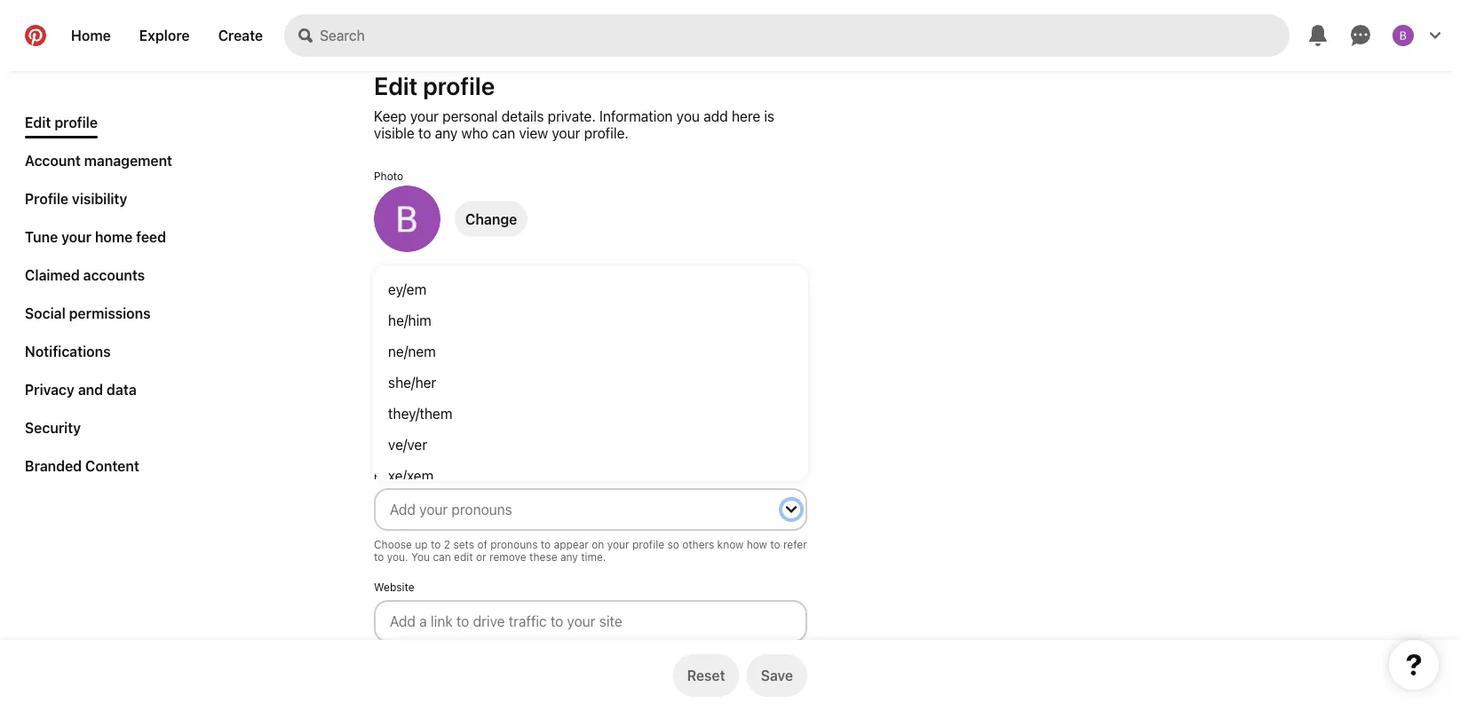 Task type: describe. For each thing, give the bounding box(es) containing it.
information
[[599, 107, 673, 124]]

choose
[[374, 538, 412, 551]]

ve/ver
[[388, 436, 427, 453]]

can inside choose up to 2 sets of pronouns to appear on your profile so others know how to refer to you. you can edit or remove these any time.
[[433, 551, 451, 563]]

permissions
[[69, 305, 151, 322]]

create
[[218, 27, 263, 44]]

ey/em
[[388, 281, 426, 298]]

she/her
[[388, 374, 436, 391]]

first name
[[374, 270, 426, 282]]

name
[[399, 270, 426, 282]]

feed
[[136, 228, 166, 245]]

save button
[[747, 655, 807, 697]]

sets
[[453, 538, 474, 551]]

choose up to 2 sets of pronouns to appear on your profile so others know how to refer to you. you can edit or remove these any time.
[[374, 538, 807, 563]]

view
[[519, 124, 548, 141]]

how
[[747, 538, 767, 551]]

xe/xem
[[388, 467, 434, 484]]

edit profile
[[25, 114, 98, 131]]

personal
[[442, 107, 498, 124]]

branded content
[[25, 457, 139, 474]]

privacy and data link
[[18, 374, 144, 405]]

know
[[717, 538, 744, 551]]

pronouns
[[490, 538, 538, 551]]

appear
[[554, 538, 589, 551]]

Username text field
[[374, 680, 807, 711]]

to right how
[[770, 538, 780, 551]]

Search text field
[[320, 14, 1290, 57]]

you.
[[387, 551, 408, 563]]

and
[[78, 381, 103, 398]]

change button
[[455, 201, 528, 237]]

profile visibility
[[25, 190, 127, 207]]

tune
[[25, 228, 58, 245]]

of
[[477, 538, 487, 551]]

photo
[[374, 170, 403, 182]]

edit for edit profile
[[25, 114, 51, 131]]

any inside edit profile keep your personal details private. information you add here is visible to any who can view your profile.
[[435, 124, 458, 141]]

bob image
[[374, 186, 441, 252]]

details
[[502, 107, 544, 124]]

notifications
[[25, 343, 111, 360]]

up
[[415, 538, 428, 551]]

claimed accounts link
[[18, 259, 152, 290]]

home link
[[57, 14, 125, 57]]

edit profile keep your personal details private. information you add here is visible to any who can view your profile.
[[374, 71, 775, 141]]

Last name text field
[[594, 290, 807, 332]]

explore link
[[125, 14, 204, 57]]

profile for edit profile
[[55, 114, 98, 131]]

privacy
[[25, 381, 74, 398]]

your right keep
[[410, 107, 439, 124]]

add
[[704, 107, 728, 124]]

visible
[[374, 124, 415, 141]]

save
[[761, 667, 793, 684]]

your right view
[[552, 124, 580, 141]]

here
[[732, 107, 760, 124]]

ne/nem
[[388, 343, 436, 360]]

any inside choose up to 2 sets of pronouns to appear on your profile so others know how to refer to you. you can edit or remove these any time.
[[560, 551, 578, 563]]

edit
[[454, 551, 473, 563]]

keep
[[374, 107, 407, 124]]

first
[[374, 270, 396, 282]]

security
[[25, 419, 81, 436]]

2
[[444, 538, 450, 551]]

reset
[[687, 667, 725, 684]]

social permissions link
[[18, 298, 158, 329]]

home
[[95, 228, 133, 245]]

content
[[85, 457, 139, 474]]



Task type: vqa. For each thing, say whether or not it's contained in the screenshot.
Social permissions link
yes



Task type: locate. For each thing, give the bounding box(es) containing it.
0 vertical spatial can
[[492, 124, 515, 141]]

you
[[411, 551, 430, 563]]

profile visibility link
[[18, 183, 135, 214]]

1 vertical spatial edit
[[25, 114, 51, 131]]

any left time.
[[560, 551, 578, 563]]

your right tune
[[61, 228, 91, 245]]

1 horizontal spatial any
[[560, 551, 578, 563]]

Pronouns text field
[[390, 497, 770, 522]]

who
[[461, 124, 488, 141]]

1 vertical spatial can
[[433, 551, 451, 563]]

profile
[[423, 71, 495, 100], [55, 114, 98, 131], [632, 538, 664, 551]]

account management
[[25, 152, 172, 169]]

reset button
[[673, 655, 739, 697]]

0 horizontal spatial any
[[435, 124, 458, 141]]

list box
[[374, 266, 807, 491]]

search icon image
[[299, 28, 313, 43]]

to left the 2
[[431, 538, 441, 551]]

edit profile link
[[18, 107, 105, 139]]

list box containing ey/em
[[374, 266, 807, 491]]

to inside edit profile keep your personal details private. information you add here is visible to any who can view your profile.
[[418, 124, 431, 141]]

None field
[[367, 469, 814, 570]]

visibility
[[72, 190, 127, 207]]

privacy and data
[[25, 381, 137, 398]]

list containing edit profile
[[18, 107, 179, 488]]

2 horizontal spatial profile
[[632, 538, 664, 551]]

1 horizontal spatial can
[[492, 124, 515, 141]]

remove
[[489, 551, 526, 563]]

none field containing pronouns
[[367, 469, 814, 570]]

to left appear
[[541, 538, 551, 551]]

any
[[435, 124, 458, 141], [560, 551, 578, 563]]

0 vertical spatial profile
[[423, 71, 495, 100]]

profile left the so
[[632, 538, 664, 551]]

so
[[667, 538, 679, 551]]

profile up account management
[[55, 114, 98, 131]]

claimed
[[25, 266, 80, 283]]

profile inside choose up to 2 sets of pronouns to appear on your profile so others know how to refer to you. you can edit or remove these any time.
[[632, 538, 664, 551]]

notifications link
[[18, 336, 118, 367]]

these
[[529, 551, 557, 563]]

private.
[[548, 107, 596, 124]]

tune your home feed
[[25, 228, 166, 245]]

data
[[107, 381, 137, 398]]

you
[[677, 107, 700, 124]]

edit
[[374, 71, 418, 100], [25, 114, 51, 131]]

edit inside list
[[25, 114, 51, 131]]

can right who
[[492, 124, 515, 141]]

profile inside edit profile keep your personal details private. information you add here is visible to any who can view your profile.
[[423, 71, 495, 100]]

your
[[410, 107, 439, 124], [552, 124, 580, 141], [61, 228, 91, 245], [607, 538, 629, 551]]

can inside edit profile keep your personal details private. information you add here is visible to any who can view your profile.
[[492, 124, 515, 141]]

pronouns
[[374, 469, 421, 481]]

0 horizontal spatial profile
[[55, 114, 98, 131]]

time.
[[581, 551, 606, 563]]

to right visible
[[418, 124, 431, 141]]

on
[[592, 538, 604, 551]]

to left the you.
[[374, 551, 384, 563]]

1 horizontal spatial profile
[[423, 71, 495, 100]]

management
[[84, 152, 172, 169]]

your inside choose up to 2 sets of pronouns to appear on your profile so others know how to refer to you. you can edit or remove these any time.
[[607, 538, 629, 551]]

2 vertical spatial profile
[[632, 538, 664, 551]]

your inside list
[[61, 228, 91, 245]]

account management link
[[18, 145, 179, 176]]

can right you
[[433, 551, 451, 563]]

0 horizontal spatial can
[[433, 551, 451, 563]]

Website url field
[[374, 600, 807, 643]]

edit for edit profile keep your personal details private. information you add here is visible to any who can view your profile.
[[374, 71, 418, 100]]

accounts
[[83, 266, 145, 283]]

security link
[[18, 412, 88, 443]]

0 vertical spatial edit
[[374, 71, 418, 100]]

profile up personal on the left top of page
[[423, 71, 495, 100]]

profile.
[[584, 124, 629, 141]]

bob builder image
[[1393, 25, 1414, 46]]

others
[[682, 538, 714, 551]]

0 vertical spatial any
[[435, 124, 458, 141]]

edit inside edit profile keep your personal details private. information you add here is visible to any who can view your profile.
[[374, 71, 418, 100]]

branded
[[25, 457, 82, 474]]

0 horizontal spatial edit
[[25, 114, 51, 131]]

account
[[25, 152, 81, 169]]

about
[[374, 350, 404, 362]]

1 vertical spatial any
[[560, 551, 578, 563]]

create link
[[204, 14, 277, 57]]

he/him
[[388, 312, 432, 329]]

home
[[71, 27, 111, 44]]

list
[[18, 107, 179, 488]]

social permissions
[[25, 305, 151, 322]]

edit up keep
[[374, 71, 418, 100]]

any left who
[[435, 124, 458, 141]]

profile
[[25, 190, 68, 207]]

profile for edit profile keep your personal details private. information you add here is visible to any who can view your profile.
[[423, 71, 495, 100]]

tune your home feed link
[[18, 221, 173, 252]]

your right on
[[607, 538, 629, 551]]

claimed accounts
[[25, 266, 145, 283]]

edit up account
[[25, 114, 51, 131]]

About text field
[[374, 369, 807, 451]]

refer
[[783, 538, 807, 551]]

website
[[374, 581, 414, 593]]

1 horizontal spatial edit
[[374, 71, 418, 100]]

social
[[25, 305, 65, 322]]

branded content link
[[18, 450, 146, 481]]

to
[[418, 124, 431, 141], [431, 538, 441, 551], [541, 538, 551, 551], [770, 538, 780, 551], [374, 551, 384, 563]]

First name text field
[[374, 290, 587, 332]]

profile inside list
[[55, 114, 98, 131]]

explore
[[139, 27, 190, 44]]

1 vertical spatial profile
[[55, 114, 98, 131]]

is
[[764, 107, 775, 124]]

can
[[492, 124, 515, 141], [433, 551, 451, 563]]

they/them
[[388, 405, 452, 422]]

or
[[476, 551, 486, 563]]

change
[[465, 210, 517, 227]]



